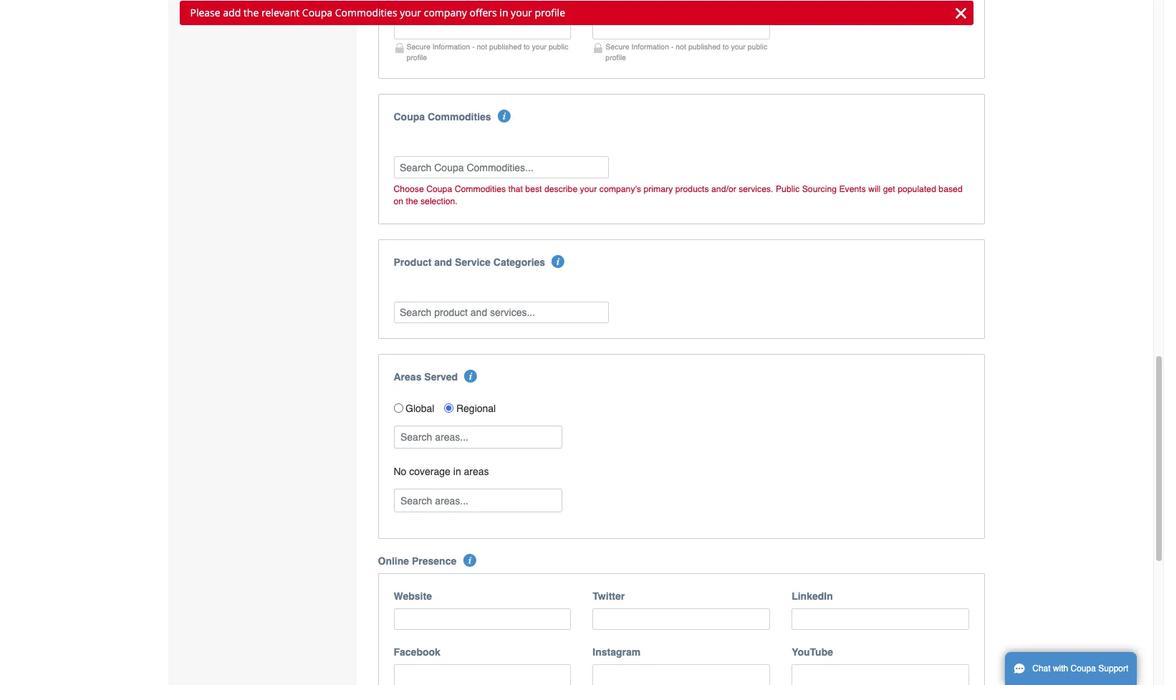 Task type: vqa. For each thing, say whether or not it's contained in the screenshot.
Sourcing at the right top
yes



Task type: locate. For each thing, give the bounding box(es) containing it.
best
[[526, 184, 542, 194]]

describe
[[545, 184, 578, 194]]

additional information image up search coupa commodities... field
[[498, 110, 511, 123]]

1 horizontal spatial secure information - not published to your public profile
[[606, 43, 768, 62]]

online
[[378, 555, 409, 567]]

commodities
[[336, 6, 398, 19], [428, 111, 491, 123], [455, 184, 506, 194]]

published down the tax id text field on the top left of page
[[490, 43, 522, 51]]

1 secure information - not published to your public profile from the left
[[407, 43, 569, 62]]

will
[[869, 184, 881, 194]]

Facebook text field
[[394, 665, 571, 685]]

published for duns text box
[[689, 43, 721, 51]]

information
[[433, 43, 470, 51], [632, 43, 669, 51]]

0 horizontal spatial the
[[244, 6, 259, 19]]

no
[[394, 466, 407, 478]]

None radio
[[445, 404, 454, 413]]

1 information from the left
[[433, 43, 470, 51]]

0 horizontal spatial secure
[[407, 43, 431, 51]]

0 horizontal spatial -
[[472, 43, 475, 51]]

get
[[883, 184, 896, 194]]

secure down duns text box
[[606, 43, 630, 51]]

areas served
[[394, 371, 458, 383]]

1 to from the left
[[524, 43, 530, 51]]

0 vertical spatial the
[[244, 6, 259, 19]]

to for the tax id text field on the top left of page
[[524, 43, 530, 51]]

secure for duns text box
[[606, 43, 630, 51]]

Instagram text field
[[593, 665, 771, 685]]

1 horizontal spatial to
[[723, 43, 729, 51]]

0 vertical spatial in
[[500, 6, 509, 19]]

not for the tax id text field on the top left of page
[[477, 43, 487, 51]]

0 horizontal spatial information
[[433, 43, 470, 51]]

2 horizontal spatial profile
[[606, 53, 626, 62]]

2 secure information - not published to your public profile from the left
[[606, 43, 768, 62]]

1 horizontal spatial published
[[689, 43, 721, 51]]

to
[[524, 43, 530, 51], [723, 43, 729, 51]]

and/or
[[712, 184, 737, 194]]

support
[[1099, 664, 1129, 674]]

in left areas
[[454, 466, 461, 478]]

Tax ID text field
[[394, 17, 571, 39]]

1 horizontal spatial additional information image
[[552, 255, 565, 268]]

chat with coupa support
[[1033, 664, 1129, 674]]

0 horizontal spatial profile
[[407, 53, 427, 62]]

2 not from the left
[[676, 43, 687, 51]]

the down choose
[[406, 197, 418, 207]]

secure information - not published to your public profile
[[407, 43, 569, 62], [606, 43, 768, 62]]

2 secure from the left
[[606, 43, 630, 51]]

1 horizontal spatial in
[[500, 6, 509, 19]]

additional information image for product and service categories
[[552, 255, 565, 268]]

additional information image right categories
[[552, 255, 565, 268]]

product and service categories
[[394, 256, 546, 268]]

additional information image right served
[[465, 370, 478, 383]]

1 public from the left
[[549, 43, 569, 51]]

twitter
[[593, 590, 625, 602]]

company's
[[600, 184, 641, 194]]

None radio
[[394, 404, 403, 413]]

1 not from the left
[[477, 43, 487, 51]]

coupa inside button
[[1071, 664, 1097, 674]]

online presence
[[378, 555, 457, 567]]

- down duns text box
[[672, 43, 674, 51]]

1 horizontal spatial information
[[632, 43, 669, 51]]

- down the tax id text field on the top left of page
[[472, 43, 475, 51]]

2 published from the left
[[689, 43, 721, 51]]

additional information image right presence
[[463, 554, 476, 567]]

to down the tax id text field on the top left of page
[[524, 43, 530, 51]]

areas
[[464, 466, 489, 478]]

not down duns text box
[[676, 43, 687, 51]]

0 vertical spatial additional information image
[[465, 370, 478, 383]]

information down duns text box
[[632, 43, 669, 51]]

public
[[549, 43, 569, 51], [748, 43, 768, 51]]

categories
[[494, 256, 546, 268]]

0 horizontal spatial in
[[454, 466, 461, 478]]

please
[[191, 6, 221, 19]]

additional information image
[[498, 110, 511, 123], [552, 255, 565, 268]]

1 horizontal spatial secure
[[606, 43, 630, 51]]

additional information image for online presence
[[463, 554, 476, 567]]

events
[[840, 184, 866, 194]]

populated
[[898, 184, 937, 194]]

to down duns text box
[[723, 43, 729, 51]]

to for duns text box
[[723, 43, 729, 51]]

service
[[455, 256, 491, 268]]

0 horizontal spatial secure information - not published to your public profile
[[407, 43, 569, 62]]

youtube
[[792, 647, 834, 658]]

0 vertical spatial additional information image
[[498, 110, 511, 123]]

your down the tax id text field on the top left of page
[[532, 43, 547, 51]]

the inside choose coupa commodities that best describe your company's primary products and/or services. public sourcing events will get populated based on the selection.
[[406, 197, 418, 207]]

based
[[939, 184, 963, 194]]

0 horizontal spatial additional information image
[[498, 110, 511, 123]]

website
[[394, 590, 432, 602]]

in right offers
[[500, 6, 509, 19]]

0 horizontal spatial public
[[549, 43, 569, 51]]

0 vertical spatial commodities
[[336, 6, 398, 19]]

1 vertical spatial additional information image
[[552, 255, 565, 268]]

secure information - not published to your public profile down duns text box
[[606, 43, 768, 62]]

2 information from the left
[[632, 43, 669, 51]]

secure down company
[[407, 43, 431, 51]]

1 horizontal spatial not
[[676, 43, 687, 51]]

profile for duns text box
[[606, 53, 626, 62]]

2 to from the left
[[723, 43, 729, 51]]

Twitter text field
[[593, 608, 771, 630]]

1 horizontal spatial -
[[672, 43, 674, 51]]

0 horizontal spatial to
[[524, 43, 530, 51]]

coupa
[[303, 6, 333, 19], [394, 111, 425, 123], [427, 184, 452, 194], [1071, 664, 1097, 674]]

your inside choose coupa commodities that best describe your company's primary products and/or services. public sourcing events will get populated based on the selection.
[[580, 184, 597, 194]]

secure for the tax id text field on the top left of page
[[407, 43, 431, 51]]

linkedin
[[792, 590, 833, 602]]

public
[[776, 184, 800, 194]]

that
[[508, 184, 523, 194]]

the right the add
[[244, 6, 259, 19]]

choose
[[394, 184, 424, 194]]

0 horizontal spatial not
[[477, 43, 487, 51]]

areas
[[394, 371, 422, 383]]

not
[[477, 43, 487, 51], [676, 43, 687, 51]]

0 horizontal spatial published
[[490, 43, 522, 51]]

not down the tax id text field on the top left of page
[[477, 43, 487, 51]]

1 published from the left
[[490, 43, 522, 51]]

published
[[490, 43, 522, 51], [689, 43, 721, 51]]

information down company
[[433, 43, 470, 51]]

information for the tax id text field on the top left of page
[[433, 43, 470, 51]]

1 - from the left
[[472, 43, 475, 51]]

information for duns text box
[[632, 43, 669, 51]]

your
[[400, 6, 422, 19], [511, 6, 533, 19], [532, 43, 547, 51], [731, 43, 746, 51], [580, 184, 597, 194]]

1 vertical spatial commodities
[[428, 111, 491, 123]]

company
[[424, 6, 468, 19]]

1 horizontal spatial public
[[748, 43, 768, 51]]

coupa inside choose coupa commodities that best describe your company's primary products and/or services. public sourcing events will get populated based on the selection.
[[427, 184, 452, 194]]

on
[[394, 197, 404, 207]]

1 vertical spatial additional information image
[[463, 554, 476, 567]]

Search areas... text field
[[395, 426, 561, 448]]

secure information - not published to your public profile down the tax id text field on the top left of page
[[407, 43, 569, 62]]

2 public from the left
[[748, 43, 768, 51]]

1 horizontal spatial the
[[406, 197, 418, 207]]

additional information image
[[465, 370, 478, 383], [463, 554, 476, 567]]

profile
[[535, 6, 566, 19], [407, 53, 427, 62], [606, 53, 626, 62]]

published down duns text box
[[689, 43, 721, 51]]

-
[[472, 43, 475, 51], [672, 43, 674, 51]]

the
[[244, 6, 259, 19], [406, 197, 418, 207]]

your left company
[[400, 6, 422, 19]]

in
[[500, 6, 509, 19], [454, 466, 461, 478]]

2 - from the left
[[672, 43, 674, 51]]

secure
[[407, 43, 431, 51], [606, 43, 630, 51]]

1 secure from the left
[[407, 43, 431, 51]]

additional information image for areas served
[[465, 370, 478, 383]]

1 vertical spatial the
[[406, 197, 418, 207]]

2 vertical spatial commodities
[[455, 184, 506, 194]]

your right describe
[[580, 184, 597, 194]]



Task type: describe. For each thing, give the bounding box(es) containing it.
chat
[[1033, 664, 1051, 674]]

not for duns text box
[[676, 43, 687, 51]]

Website text field
[[394, 608, 571, 630]]

served
[[424, 371, 458, 383]]

please add the relevant coupa commodities your company offers in your profile
[[191, 6, 566, 19]]

regional
[[457, 403, 496, 414]]

products
[[676, 184, 709, 194]]

chat with coupa support button
[[1006, 652, 1138, 685]]

your right offers
[[511, 6, 533, 19]]

primary
[[644, 184, 673, 194]]

secure information - not published to your public profile for duns text box
[[606, 43, 768, 62]]

your down duns text box
[[731, 43, 746, 51]]

- for duns text box
[[672, 43, 674, 51]]

published for the tax id text field on the top left of page
[[490, 43, 522, 51]]

relevant
[[262, 6, 300, 19]]

services.
[[739, 184, 774, 194]]

YouTube text field
[[792, 665, 970, 685]]

coupa commodities
[[394, 111, 491, 123]]

product
[[394, 256, 432, 268]]

sourcing
[[802, 184, 837, 194]]

coverage
[[409, 466, 451, 478]]

Search areas... text field
[[395, 490, 561, 512]]

and
[[435, 256, 452, 268]]

public for duns text box
[[748, 43, 768, 51]]

add
[[223, 6, 241, 19]]

DUNS text field
[[593, 17, 771, 39]]

offers
[[470, 6, 498, 19]]

facebook
[[394, 647, 441, 658]]

choose coupa commodities that best describe your company's primary products and/or services. public sourcing events will get populated based on the selection.
[[394, 184, 963, 207]]

presence
[[412, 555, 457, 567]]

Search product and services... field
[[394, 302, 609, 323]]

Search Coupa Commodities... field
[[394, 156, 609, 178]]

with
[[1053, 664, 1069, 674]]

1 vertical spatial in
[[454, 466, 461, 478]]

selection.
[[421, 197, 458, 207]]

public for the tax id text field on the top left of page
[[549, 43, 569, 51]]

no coverage in areas
[[394, 466, 489, 478]]

global
[[406, 403, 435, 414]]

LinkedIn text field
[[792, 608, 970, 630]]

- for the tax id text field on the top left of page
[[472, 43, 475, 51]]

secure information - not published to your public profile for the tax id text field on the top left of page
[[407, 43, 569, 62]]

1 horizontal spatial profile
[[535, 6, 566, 19]]

additional information image for coupa commodities
[[498, 110, 511, 123]]

profile for the tax id text field on the top left of page
[[407, 53, 427, 62]]

instagram
[[593, 647, 641, 658]]

commodities inside choose coupa commodities that best describe your company's primary products and/or services. public sourcing events will get populated based on the selection.
[[455, 184, 506, 194]]



